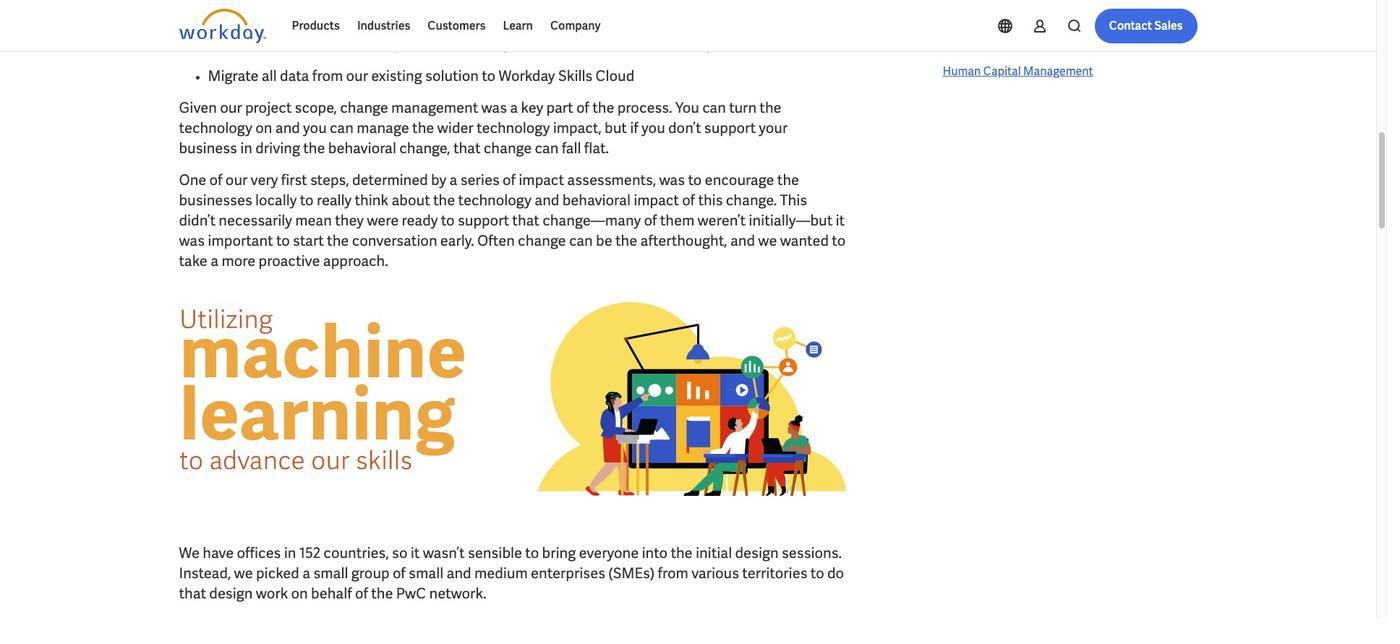 Task type: vqa. For each thing, say whether or not it's contained in the screenshot.
solutions—and
no



Task type: locate. For each thing, give the bounding box(es) containing it.
1 vertical spatial it
[[411, 544, 420, 563]]

technology
[[179, 119, 252, 137], [477, 119, 550, 137], [458, 191, 532, 210]]

1 vertical spatial impact
[[634, 191, 679, 210]]

didn't
[[179, 211, 216, 230]]

2 small from the left
[[409, 564, 444, 583]]

0 horizontal spatial business
[[179, 139, 237, 158]]

our down migrate at the top left
[[220, 98, 242, 117]]

be down change—many
[[596, 231, 612, 250]]

our down products
[[308, 35, 330, 54]]

to down embed skills in our business processes so they can be fundamental to the way we work
[[482, 67, 496, 85]]

support up often
[[458, 211, 509, 230]]

customers button
[[419, 9, 494, 43]]

change up the manage
[[340, 98, 388, 117]]

skills up all
[[257, 35, 289, 54]]

can right you
[[702, 98, 726, 117]]

1 horizontal spatial impact
[[634, 191, 679, 210]]

you
[[303, 119, 327, 137], [642, 119, 665, 137]]

in left '152' at the bottom left of page
[[284, 544, 296, 563]]

2 horizontal spatial was
[[659, 171, 685, 190]]

0 vertical spatial be
[[541, 35, 558, 54]]

1 vertical spatial on
[[291, 585, 308, 603]]

0 horizontal spatial we
[[234, 564, 253, 583]]

was
[[481, 98, 507, 117], [659, 171, 685, 190], [179, 231, 205, 250]]

to left do
[[811, 564, 824, 583]]

behalf
[[311, 585, 352, 603]]

was left key
[[481, 98, 507, 117]]

it inside we have offices in 152 countries, so it wasn't sensible to bring everyone into the initial design sessions. instead, we picked a small group of small and medium enterprises (smes) from various territories to do that design work on behalf of the pwc network.
[[411, 544, 420, 563]]

various
[[692, 564, 739, 583]]

1 horizontal spatial skills
[[361, 3, 394, 22]]

so up pwc
[[392, 544, 408, 563]]

to up early.
[[441, 211, 455, 230]]

and down 'weren't'
[[731, 231, 755, 250]]

can left fall
[[535, 139, 559, 158]]

1 vertical spatial in
[[240, 139, 252, 158]]

0 horizontal spatial design
[[209, 585, 253, 603]]

1 vertical spatial behavioral
[[563, 191, 631, 210]]

encourage
[[705, 171, 774, 190]]

wasn't
[[423, 544, 465, 563]]

to up this
[[688, 171, 702, 190]]

change up series
[[484, 139, 532, 158]]

really
[[317, 191, 352, 210]]

work right "way"
[[739, 35, 771, 54]]

organization
[[468, 3, 549, 22]]

0 vertical spatial behavioral
[[328, 139, 396, 158]]

be down "company"
[[541, 35, 558, 54]]

we
[[717, 35, 736, 54], [758, 231, 777, 250], [234, 564, 253, 583]]

1 horizontal spatial business
[[333, 35, 391, 54]]

company button
[[542, 9, 609, 43]]

1 vertical spatial so
[[392, 544, 408, 563]]

it left "wasn't" on the left of page
[[411, 544, 420, 563]]

work down "picked" at bottom
[[256, 585, 288, 603]]

0 horizontal spatial was
[[179, 231, 205, 250]]

very
[[251, 171, 278, 190]]

1 horizontal spatial behavioral
[[563, 191, 631, 210]]

we down the "initially—but"
[[758, 231, 777, 250]]

change
[[340, 98, 388, 117], [484, 139, 532, 158], [518, 231, 566, 250]]

on down "picked" at bottom
[[291, 585, 308, 603]]

utilizing machine learning image
[[179, 283, 846, 497]]

manage
[[357, 119, 409, 137]]

change inside one of our very first steps, determined by a series of impact assessments, was to encourage the businesses locally to really think about the technology and behavioral impact of this change. this didn't necessarily mean they were ready to support that change—many of them weren't initially—but it was important to start the conversation early. often change can be the afterthought, and we wanted to take a more proactive approach.
[[518, 231, 566, 250]]

on down project
[[255, 119, 272, 137]]

and
[[275, 119, 300, 137], [535, 191, 559, 210], [731, 231, 755, 250], [447, 564, 471, 583]]

it inside one of our very first steps, determined by a series of impact assessments, was to encourage the businesses locally to really think about the technology and behavioral impact of this change. this didn't necessarily mean they were ready to support that change—many of them weren't initially—but it was important to start the conversation early. often change can be the afterthought, and we wanted to take a more proactive approach.
[[836, 211, 845, 230]]

in down products
[[293, 35, 305, 54]]

of inside given our project scope, change management was a key part of the process. you can turn the technology on and you can manage the wider technology impact, but if you don't support your business in driving the behavioral change, that change can fall flat.
[[576, 98, 589, 117]]

the right into
[[671, 544, 693, 563]]

design down instead,
[[209, 585, 253, 603]]

you down scope,
[[303, 119, 327, 137]]

they inside one of our very first steps, determined by a series of impact assessments, was to encourage the businesses locally to really think about the technology and behavioral impact of this change. this didn't necessarily mean they were ready to support that change—many of them weren't initially—but it was important to start the conversation early. often change can be the afterthought, and we wanted to take a more proactive approach.
[[335, 211, 364, 230]]

human capital management
[[943, 64, 1093, 79]]

group
[[351, 564, 390, 583]]

support
[[704, 119, 756, 137], [458, 211, 509, 230]]

can
[[514, 35, 538, 54], [702, 98, 726, 117], [330, 119, 354, 137], [535, 139, 559, 158], [569, 231, 593, 250]]

technology down series
[[458, 191, 532, 210]]

behavioral up change—many
[[563, 191, 631, 210]]

2 vertical spatial in
[[284, 544, 296, 563]]

it right the "initially—but"
[[836, 211, 845, 230]]

offices
[[237, 544, 281, 563]]

that down wider
[[453, 139, 481, 158]]

1 horizontal spatial small
[[409, 564, 444, 583]]

driving
[[256, 139, 300, 158]]

0 vertical spatial business
[[333, 35, 391, 54]]

0 horizontal spatial so
[[392, 544, 408, 563]]

skills
[[361, 3, 394, 22], [257, 35, 289, 54]]

2 horizontal spatial that
[[512, 211, 540, 230]]

a inside we have offices in 152 countries, so it wasn't sensible to bring everyone into the initial design sessions. instead, we picked a small group of small and medium enterprises (smes) from various territories to do that design work on behalf of the pwc network.
[[302, 564, 310, 583]]

0 vertical spatial work
[[739, 35, 771, 54]]

1 vertical spatial that
[[512, 211, 540, 230]]

migrate all data from our existing solution to workday skills cloud
[[208, 67, 635, 85]]

small up pwc
[[409, 564, 444, 583]]

a down '152' at the bottom left of page
[[302, 564, 310, 583]]

0 horizontal spatial they
[[335, 211, 364, 230]]

of left the them
[[644, 211, 657, 230]]

2 vertical spatial was
[[179, 231, 205, 250]]

on inside we have offices in 152 countries, so it wasn't sensible to bring everyone into the initial design sessions. instead, we picked a small group of small and medium enterprises (smes) from various territories to do that design work on behalf of the pwc network.
[[291, 585, 308, 603]]

2 horizontal spatial we
[[758, 231, 777, 250]]

sensible
[[468, 544, 522, 563]]

technology down given
[[179, 119, 252, 137]]

0 vertical spatial design
[[735, 544, 779, 563]]

can down scope,
[[330, 119, 354, 137]]

industries button
[[349, 9, 419, 43]]

technology inside one of our very first steps, determined by a series of impact assessments, was to encourage the businesses locally to really think about the technology and behavioral impact of this change. this didn't necessarily mean they were ready to support that change—many of them weren't initially—but it was important to start the conversation early. often change can be the afterthought, and we wanted to take a more proactive approach.
[[458, 191, 532, 210]]

0 vertical spatial that
[[453, 139, 481, 158]]

0 horizontal spatial you
[[303, 119, 327, 137]]

fall
[[562, 139, 581, 158]]

the
[[293, 3, 315, 22], [443, 3, 465, 22], [664, 35, 685, 54], [593, 98, 614, 117], [760, 98, 782, 117], [412, 119, 434, 137], [303, 139, 325, 158], [777, 171, 799, 190], [433, 191, 455, 210], [327, 231, 349, 250], [616, 231, 637, 250], [671, 544, 693, 563], [371, 585, 393, 603]]

1 horizontal spatial so
[[464, 35, 479, 54]]

from right the data
[[312, 67, 343, 85]]

on inside given our project scope, change management was a key part of the process. you can turn the technology on and you can manage the wider technology impact, but if you don't support your business in driving the behavioral change, that change can fall flat.
[[255, 119, 272, 137]]

the left use
[[293, 3, 315, 22]]

assessments,
[[567, 171, 656, 190]]

0 vertical spatial so
[[464, 35, 479, 54]]

0 horizontal spatial on
[[255, 119, 272, 137]]

from down into
[[658, 564, 689, 583]]

initial
[[696, 544, 732, 563]]

we right "way"
[[717, 35, 736, 54]]

the up your
[[760, 98, 782, 117]]

that
[[453, 139, 481, 158], [512, 211, 540, 230], [179, 585, 206, 603]]

a left key
[[510, 98, 518, 117]]

business down industries
[[333, 35, 391, 54]]

cloud
[[596, 67, 635, 85]]

1 vertical spatial support
[[458, 211, 509, 230]]

be
[[541, 35, 558, 54], [596, 231, 612, 250]]

this
[[780, 191, 807, 210]]

1 small from the left
[[314, 564, 348, 583]]

so down customers
[[464, 35, 479, 54]]

0 vertical spatial we
[[717, 35, 736, 54]]

we down offices in the bottom left of the page
[[234, 564, 253, 583]]

pwc
[[396, 585, 426, 603]]

of left this
[[682, 191, 695, 210]]

1 horizontal spatial support
[[704, 119, 756, 137]]

1 horizontal spatial we
[[717, 35, 736, 54]]

1 vertical spatial from
[[658, 564, 689, 583]]

scope,
[[295, 98, 337, 117]]

to left "way"
[[647, 35, 661, 54]]

if
[[630, 119, 639, 137]]

0 vertical spatial it
[[836, 211, 845, 230]]

1 horizontal spatial on
[[291, 585, 308, 603]]

small
[[314, 564, 348, 583], [409, 564, 444, 583]]

1 horizontal spatial that
[[453, 139, 481, 158]]

impact up the them
[[634, 191, 679, 210]]

so for it
[[392, 544, 408, 563]]

of up "impact,"
[[576, 98, 589, 117]]

1 vertical spatial be
[[596, 231, 612, 250]]

a right by
[[450, 171, 457, 190]]

2 vertical spatial change
[[518, 231, 566, 250]]

the up steps,
[[303, 139, 325, 158]]

1 vertical spatial business
[[179, 139, 237, 158]]

1 vertical spatial they
[[335, 211, 364, 230]]

can down change—many
[[569, 231, 593, 250]]

they down learn
[[482, 35, 511, 54]]

0 vertical spatial support
[[704, 119, 756, 137]]

sales
[[1155, 18, 1183, 33]]

impact down fall
[[519, 171, 564, 190]]

them
[[660, 211, 695, 230]]

small up behalf
[[314, 564, 348, 583]]

0 vertical spatial skills
[[361, 3, 394, 22]]

0 horizontal spatial skills
[[257, 35, 289, 54]]

learn
[[503, 18, 533, 33]]

skills left across
[[361, 3, 394, 22]]

was up take
[[179, 231, 205, 250]]

a
[[510, 98, 518, 117], [450, 171, 457, 190], [211, 252, 219, 271], [302, 564, 310, 583]]

was up the them
[[659, 171, 685, 190]]

that inside we have offices in 152 countries, so it wasn't sensible to bring everyone into the initial design sessions. instead, we picked a small group of small and medium enterprises (smes) from various territories to do that design work on behalf of the pwc network.
[[179, 585, 206, 603]]

that down instead,
[[179, 585, 206, 603]]

reinvigorate
[[208, 3, 290, 22]]

1 vertical spatial work
[[256, 585, 288, 603]]

our left very
[[226, 171, 248, 190]]

and up network.
[[447, 564, 471, 583]]

into
[[642, 544, 668, 563]]

0 horizontal spatial be
[[541, 35, 558, 54]]

1 horizontal spatial be
[[596, 231, 612, 250]]

our
[[308, 35, 330, 54], [346, 67, 368, 85], [220, 98, 242, 117], [226, 171, 248, 190]]

0 horizontal spatial behavioral
[[328, 139, 396, 158]]

1 horizontal spatial it
[[836, 211, 845, 230]]

0 horizontal spatial impact
[[519, 171, 564, 190]]

0 vertical spatial impact
[[519, 171, 564, 190]]

0 vertical spatial on
[[255, 119, 272, 137]]

0 horizontal spatial work
[[256, 585, 288, 603]]

reinvigorate the use of skills across the organization
[[208, 3, 549, 22]]

2 vertical spatial we
[[234, 564, 253, 583]]

1 horizontal spatial you
[[642, 119, 665, 137]]

0 vertical spatial in
[[293, 35, 305, 54]]

and up driving
[[275, 119, 300, 137]]

behavioral down the manage
[[328, 139, 396, 158]]

afterthought,
[[640, 231, 727, 250]]

change right often
[[518, 231, 566, 250]]

they down really
[[335, 211, 364, 230]]

management
[[1024, 64, 1093, 79]]

that inside one of our very first steps, determined by a series of impact assessments, was to encourage the businesses locally to really think about the technology and behavioral impact of this change. this didn't necessarily mean they were ready to support that change—many of them weren't initially—but it was important to start the conversation early. often change can be the afterthought, and we wanted to take a more proactive approach.
[[512, 211, 540, 230]]

in inside we have offices in 152 countries, so it wasn't sensible to bring everyone into the initial design sessions. instead, we picked a small group of small and medium enterprises (smes) from various territories to do that design work on behalf of the pwc network.
[[284, 544, 296, 563]]

they
[[482, 35, 511, 54], [335, 211, 364, 230]]

0 vertical spatial was
[[481, 98, 507, 117]]

1 horizontal spatial was
[[481, 98, 507, 117]]

0 horizontal spatial it
[[411, 544, 420, 563]]

that up often
[[512, 211, 540, 230]]

0 vertical spatial from
[[312, 67, 343, 85]]

across
[[397, 3, 440, 22]]

on
[[255, 119, 272, 137], [291, 585, 308, 603]]

countries,
[[324, 544, 389, 563]]

business up one
[[179, 139, 237, 158]]

business
[[333, 35, 391, 54], [179, 139, 237, 158]]

products
[[292, 18, 340, 33]]

1 vertical spatial we
[[758, 231, 777, 250]]

1 horizontal spatial they
[[482, 35, 511, 54]]

0 horizontal spatial that
[[179, 585, 206, 603]]

conversation
[[352, 231, 437, 250]]

so inside we have offices in 152 countries, so it wasn't sensible to bring everyone into the initial design sessions. instead, we picked a small group of small and medium enterprises (smes) from various territories to do that design work on behalf of the pwc network.
[[392, 544, 408, 563]]

go to the homepage image
[[179, 9, 266, 43]]

0 horizontal spatial small
[[314, 564, 348, 583]]

can inside one of our very first steps, determined by a series of impact assessments, was to encourage the businesses locally to really think about the technology and behavioral impact of this change. this didn't necessarily mean they were ready to support that change—many of them weren't initially—but it was important to start the conversation early. often change can be the afterthought, and we wanted to take a more proactive approach.
[[569, 231, 593, 250]]

support down turn
[[704, 119, 756, 137]]

and inside we have offices in 152 countries, so it wasn't sensible to bring everyone into the initial design sessions. instead, we picked a small group of small and medium enterprises (smes) from various territories to do that design work on behalf of the pwc network.
[[447, 564, 471, 583]]

0 horizontal spatial support
[[458, 211, 509, 230]]

bring
[[542, 544, 576, 563]]

design up territories
[[735, 544, 779, 563]]

1 horizontal spatial from
[[658, 564, 689, 583]]

1 vertical spatial design
[[209, 585, 253, 603]]

you right if
[[642, 119, 665, 137]]

determined
[[352, 171, 428, 190]]

1 horizontal spatial design
[[735, 544, 779, 563]]

the up approach.
[[327, 231, 349, 250]]

have
[[203, 544, 234, 563]]

in left driving
[[240, 139, 252, 158]]

2 vertical spatial that
[[179, 585, 206, 603]]

territories
[[742, 564, 808, 583]]

network.
[[429, 585, 486, 603]]

to
[[647, 35, 661, 54], [482, 67, 496, 85], [688, 171, 702, 190], [300, 191, 314, 210], [441, 211, 455, 230], [276, 231, 290, 250], [832, 231, 846, 250], [525, 544, 539, 563], [811, 564, 824, 583]]

design
[[735, 544, 779, 563], [209, 585, 253, 603]]

enterprises
[[531, 564, 605, 583]]



Task type: describe. For each thing, give the bounding box(es) containing it.
weren't
[[698, 211, 746, 230]]

behavioral inside one of our very first steps, determined by a series of impact assessments, was to encourage the businesses locally to really think about the technology and behavioral impact of this change. this didn't necessarily mean they were ready to support that change—many of them weren't initially—but it was important to start the conversation early. often change can be the afterthought, and we wanted to take a more proactive approach.
[[563, 191, 631, 210]]

we inside one of our very first steps, determined by a series of impact assessments, was to encourage the businesses locally to really think about the technology and behavioral impact of this change. this didn't necessarily mean they were ready to support that change—many of them weren't initially—but it was important to start the conversation early. often change can be the afterthought, and we wanted to take a more proactive approach.
[[758, 231, 777, 250]]

the down change—many
[[616, 231, 637, 250]]

take
[[179, 252, 208, 271]]

necessarily
[[219, 211, 292, 230]]

and inside given our project scope, change management was a key part of the process. you can turn the technology on and you can manage the wider technology impact, but if you don't support your business in driving the behavioral change, that change can fall flat.
[[275, 119, 300, 137]]

this
[[698, 191, 723, 210]]

can down learn
[[514, 35, 538, 54]]

locally
[[255, 191, 297, 210]]

project
[[245, 98, 292, 117]]

the up but
[[593, 98, 614, 117]]

don't
[[668, 119, 701, 137]]

to up "proactive"
[[276, 231, 290, 250]]

to up mean
[[300, 191, 314, 210]]

0 horizontal spatial from
[[312, 67, 343, 85]]

work inside we have offices in 152 countries, so it wasn't sensible to bring everyone into the initial design sessions. instead, we picked a small group of small and medium enterprises (smes) from various territories to do that design work on behalf of the pwc network.
[[256, 585, 288, 603]]

given our project scope, change management was a key part of the process. you can turn the technology on and you can manage the wider technology impact, but if you don't support your business in driving the behavioral change, that change can fall flat.
[[179, 98, 788, 158]]

data
[[280, 67, 309, 85]]

management
[[391, 98, 478, 117]]

important
[[208, 231, 273, 250]]

solution
[[425, 67, 479, 85]]

flat.
[[584, 139, 609, 158]]

were
[[367, 211, 399, 230]]

of right use
[[345, 3, 358, 22]]

start
[[293, 231, 324, 250]]

capital
[[984, 64, 1021, 79]]

the right across
[[443, 3, 465, 22]]

our inside given our project scope, change management was a key part of the process. you can turn the technology on and you can manage the wider technology impact, but if you don't support your business in driving the behavioral change, that change can fall flat.
[[220, 98, 242, 117]]

skills
[[558, 67, 593, 85]]

about
[[392, 191, 430, 210]]

be inside one of our very first steps, determined by a series of impact assessments, was to encourage the businesses locally to really think about the technology and behavioral impact of this change. this didn't necessarily mean they were ready to support that change—many of them weren't initially—but it was important to start the conversation early. often change can be the afterthought, and we wanted to take a more proactive approach.
[[596, 231, 612, 250]]

but
[[605, 119, 627, 137]]

of up businesses
[[209, 171, 222, 190]]

instead,
[[179, 564, 231, 583]]

so for they
[[464, 35, 479, 54]]

products button
[[283, 9, 349, 43]]

we inside we have offices in 152 countries, so it wasn't sensible to bring everyone into the initial design sessions. instead, we picked a small group of small and medium enterprises (smes) from various territories to do that design work on behalf of the pwc network.
[[234, 564, 253, 583]]

one of our very first steps, determined by a series of impact assessments, was to encourage the businesses locally to really think about the technology and behavioral impact of this change. this didn't necessarily mean they were ready to support that change—many of them weren't initially—but it was important to start the conversation early. often change can be the afterthought, and we wanted to take a more proactive approach.
[[179, 171, 846, 271]]

1 vertical spatial was
[[659, 171, 685, 190]]

way
[[689, 35, 714, 54]]

series
[[461, 171, 500, 190]]

1 you from the left
[[303, 119, 327, 137]]

support inside given our project scope, change management was a key part of the process. you can turn the technology on and you can manage the wider technology impact, but if you don't support your business in driving the behavioral change, that change can fall flat.
[[704, 119, 756, 137]]

process.
[[618, 98, 672, 117]]

of down 'group'
[[355, 585, 368, 603]]

0 vertical spatial they
[[482, 35, 511, 54]]

contact sales
[[1109, 18, 1183, 33]]

initially—but
[[749, 211, 833, 230]]

wanted
[[780, 231, 829, 250]]

customers
[[428, 18, 486, 33]]

businesses
[[179, 191, 252, 210]]

medium
[[474, 564, 528, 583]]

picked
[[256, 564, 299, 583]]

a inside given our project scope, change management was a key part of the process. you can turn the technology on and you can manage the wider technology impact, but if you don't support your business in driving the behavioral change, that change can fall flat.
[[510, 98, 518, 117]]

change.
[[726, 191, 777, 210]]

the up change,
[[412, 119, 434, 137]]

think
[[355, 191, 389, 210]]

and up change—many
[[535, 191, 559, 210]]

152
[[299, 544, 321, 563]]

wider
[[437, 119, 474, 137]]

to left the bring
[[525, 544, 539, 563]]

0 vertical spatial change
[[340, 98, 388, 117]]

our left existing
[[346, 67, 368, 85]]

early.
[[440, 231, 474, 250]]

the left "way"
[[664, 35, 685, 54]]

was inside given our project scope, change management was a key part of the process. you can turn the technology on and you can manage the wider technology impact, but if you don't support your business in driving the behavioral change, that change can fall flat.
[[481, 98, 507, 117]]

support inside one of our very first steps, determined by a series of impact assessments, was to encourage the businesses locally to really think about the technology and behavioral impact of this change. this didn't necessarily mean they were ready to support that change—many of them weren't initially—but it was important to start the conversation early. often change can be the afterthought, and we wanted to take a more proactive approach.
[[458, 211, 509, 230]]

use
[[318, 3, 342, 22]]

mean
[[295, 211, 332, 230]]

impact,
[[553, 119, 602, 137]]

part
[[547, 98, 573, 117]]

from inside we have offices in 152 countries, so it wasn't sensible to bring everyone into the initial design sessions. instead, we picked a small group of small and medium enterprises (smes) from various territories to do that design work on behalf of the pwc network.
[[658, 564, 689, 583]]

1 vertical spatial change
[[484, 139, 532, 158]]

by
[[431, 171, 446, 190]]

technology down key
[[477, 119, 550, 137]]

everyone
[[579, 544, 639, 563]]

contact
[[1109, 18, 1152, 33]]

migrate
[[208, 67, 259, 85]]

contact sales link
[[1095, 9, 1198, 43]]

in inside given our project scope, change management was a key part of the process. you can turn the technology on and you can manage the wider technology impact, but if you don't support your business in driving the behavioral change, that change can fall flat.
[[240, 139, 252, 158]]

proactive
[[259, 252, 320, 271]]

business inside given our project scope, change management was a key part of the process. you can turn the technology on and you can manage the wider technology impact, but if you don't support your business in driving the behavioral change, that change can fall flat.
[[179, 139, 237, 158]]

our inside one of our very first steps, determined by a series of impact assessments, was to encourage the businesses locally to really think about the technology and behavioral impact of this change. this didn't necessarily mean they were ready to support that change—many of them weren't initially—but it was important to start the conversation early. often change can be the afterthought, and we wanted to take a more proactive approach.
[[226, 171, 248, 190]]

we have offices in 152 countries, so it wasn't sensible to bring everyone into the initial design sessions. instead, we picked a small group of small and medium enterprises (smes) from various territories to do that design work on behalf of the pwc network.
[[179, 544, 844, 603]]

existing
[[371, 67, 422, 85]]

embed
[[208, 35, 254, 54]]

the down 'group'
[[371, 585, 393, 603]]

2 you from the left
[[642, 119, 665, 137]]

workday
[[499, 67, 555, 85]]

human capital management link
[[943, 63, 1093, 80]]

you
[[676, 98, 699, 117]]

industries
[[357, 18, 410, 33]]

change—many
[[543, 211, 641, 230]]

of up pwc
[[393, 564, 406, 583]]

the up "this"
[[777, 171, 799, 190]]

learn button
[[494, 9, 542, 43]]

ready
[[402, 211, 438, 230]]

the down by
[[433, 191, 455, 210]]

that inside given our project scope, change management was a key part of the process. you can turn the technology on and you can manage the wider technology impact, but if you don't support your business in driving the behavioral change, that change can fall flat.
[[453, 139, 481, 158]]

embed skills in our business processes so they can be fundamental to the way we work
[[208, 35, 771, 54]]

behavioral inside given our project scope, change management was a key part of the process. you can turn the technology on and you can manage the wider technology impact, but if you don't support your business in driving the behavioral change, that change can fall flat.
[[328, 139, 396, 158]]

company
[[550, 18, 601, 33]]

first
[[281, 171, 307, 190]]

change,
[[400, 139, 450, 158]]

(smes)
[[609, 564, 655, 583]]

we
[[179, 544, 200, 563]]

fundamental
[[561, 35, 644, 54]]

all
[[262, 67, 277, 85]]

a right take
[[211, 252, 219, 271]]

of right series
[[503, 171, 516, 190]]

1 horizontal spatial work
[[739, 35, 771, 54]]

turn
[[729, 98, 757, 117]]

steps,
[[310, 171, 349, 190]]

to right 'wanted'
[[832, 231, 846, 250]]

1 vertical spatial skills
[[257, 35, 289, 54]]



